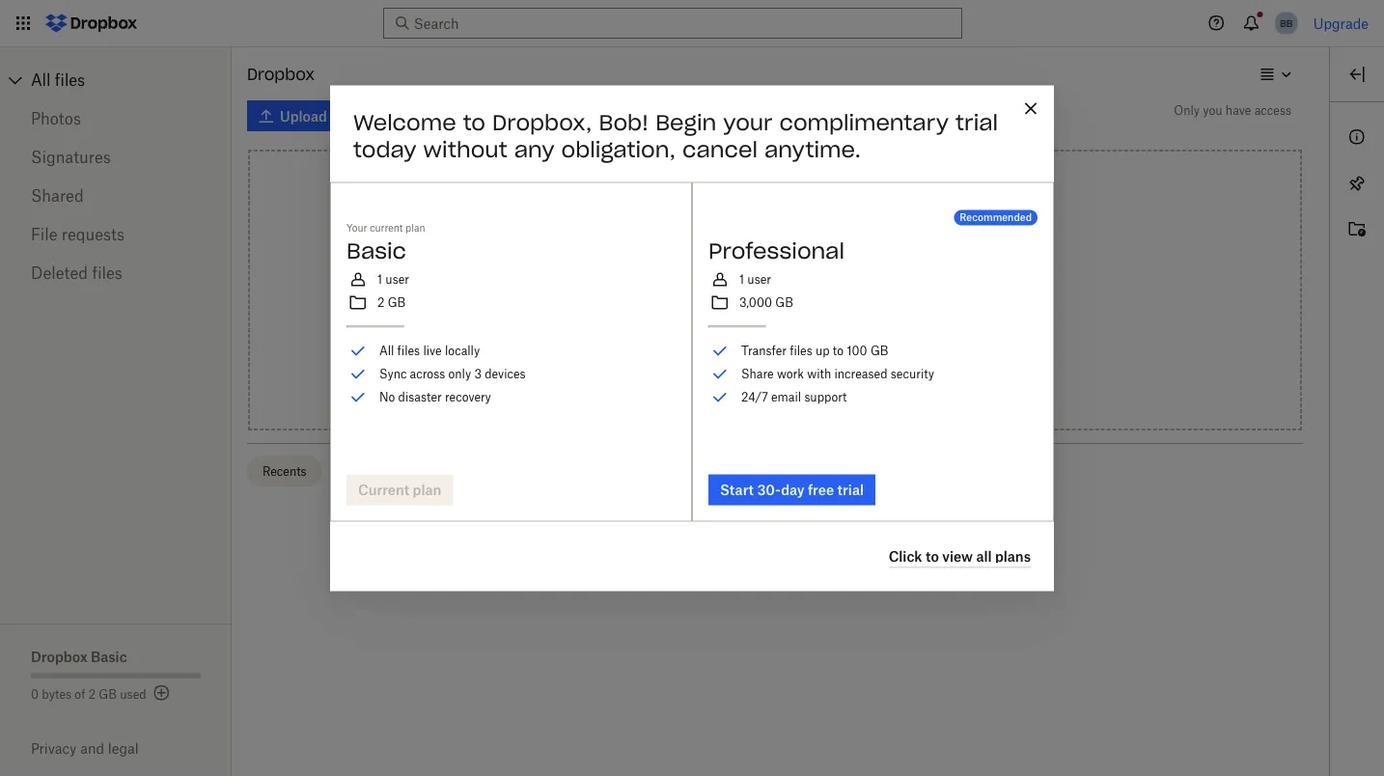 Task type: locate. For each thing, give the bounding box(es) containing it.
files down file requests link
[[92, 264, 122, 282]]

1 horizontal spatial basic
[[347, 237, 406, 264]]

signatures
[[31, 148, 111, 167]]

2 up "all files live locally"
[[377, 295, 385, 310]]

drop
[[696, 290, 728, 306]]

dropbox,
[[492, 109, 592, 136]]

locally
[[445, 344, 480, 358]]

requests
[[62, 225, 125, 244]]

1 1 from the left
[[377, 272, 382, 287]]

0 vertical spatial basic
[[347, 237, 406, 264]]

transfer
[[741, 344, 787, 358]]

bytes
[[42, 687, 72, 701]]

1 for professional
[[739, 272, 744, 287]]

start 30-day free trial button
[[709, 474, 876, 505]]

dialog containing welcome to dropbox, bob! begin your complimentary trial today without any obligation, cancel anytime.
[[330, 85, 1054, 591]]

upgrade
[[1314, 15, 1369, 31]]

all
[[31, 70, 51, 89], [379, 344, 394, 358]]

all files live locally
[[379, 344, 480, 358]]

3,000
[[739, 295, 772, 310]]

gb right the 3,000
[[776, 295, 794, 310]]

to left any
[[463, 109, 486, 136]]

2 right 'of'
[[89, 687, 96, 701]]

recovery
[[445, 390, 491, 404]]

1 horizontal spatial user
[[748, 272, 771, 287]]

share work with increased security
[[741, 367, 935, 381]]

free
[[808, 482, 834, 498]]

day
[[781, 482, 805, 498]]

files left live
[[397, 344, 420, 358]]

all
[[976, 548, 992, 564]]

files left here
[[732, 290, 758, 306]]

1 horizontal spatial all
[[379, 344, 394, 358]]

1 horizontal spatial 1
[[739, 272, 744, 287]]

sync
[[379, 367, 407, 381]]

0 vertical spatial trial
[[956, 109, 998, 136]]

photos
[[31, 109, 81, 128]]

files left up
[[790, 344, 813, 358]]

deleted
[[31, 264, 88, 282]]

click to view all plans button
[[889, 545, 1031, 568]]

trial
[[956, 109, 998, 136], [837, 482, 864, 498]]

1 vertical spatial trial
[[837, 482, 864, 498]]

files up photos
[[55, 70, 85, 89]]

2 1 user from the left
[[739, 272, 771, 287]]

here
[[762, 290, 790, 306]]

1 user
[[377, 272, 409, 287], [739, 272, 771, 287]]

signatures link
[[31, 138, 201, 177]]

of
[[75, 687, 85, 701]]

gb right 100
[[871, 344, 889, 358]]

files for drop files here to upload
[[732, 290, 758, 306]]

basic
[[347, 237, 406, 264], [91, 648, 127, 665]]

0 vertical spatial dropbox
[[247, 64, 315, 84]]

1 up 2 gb on the top left of the page
[[377, 272, 382, 287]]

0 vertical spatial all
[[31, 70, 51, 89]]

1 vertical spatial dropbox
[[31, 648, 87, 665]]

support
[[805, 390, 847, 404]]

all up photos
[[31, 70, 51, 89]]

dialog
[[330, 85, 1054, 591]]

24/7
[[741, 390, 768, 404]]

user
[[386, 272, 409, 287], [748, 272, 771, 287]]

only you have access
[[1174, 103, 1292, 117]]

1 1 user from the left
[[377, 272, 409, 287]]

user for basic
[[386, 272, 409, 287]]

welcome to dropbox, bob! begin your complimentary trial today without any obligation, cancel anytime.
[[353, 109, 998, 163]]

1 user up the 3,000
[[739, 272, 771, 287]]

user up the 3,000
[[748, 272, 771, 287]]

have
[[1226, 103, 1252, 117]]

file requests link
[[31, 215, 201, 254]]

2 user from the left
[[748, 272, 771, 287]]

1 user from the left
[[386, 272, 409, 287]]

to
[[463, 109, 486, 136], [794, 290, 806, 306], [833, 344, 844, 358], [926, 548, 939, 564]]

all for all files live locally
[[379, 344, 394, 358]]

user up 2 gb on the top left of the page
[[386, 272, 409, 287]]

1 horizontal spatial 1 user
[[739, 272, 771, 287]]

you
[[1203, 103, 1223, 117]]

work
[[777, 367, 804, 381]]

trial inside "welcome to dropbox, bob! begin your complimentary trial today without any obligation, cancel anytime."
[[956, 109, 998, 136]]

1 horizontal spatial trial
[[956, 109, 998, 136]]

dropbox for dropbox
[[247, 64, 315, 84]]

0 horizontal spatial 1
[[377, 272, 382, 287]]

dropbox basic
[[31, 648, 127, 665]]

open details pane image
[[1346, 63, 1369, 86]]

1 up the 3,000
[[739, 272, 744, 287]]

100
[[847, 344, 868, 358]]

starred button
[[330, 456, 402, 487]]

professional
[[709, 237, 845, 264]]

to left view
[[926, 548, 939, 564]]

1 vertical spatial all
[[379, 344, 394, 358]]

share
[[741, 367, 774, 381]]

basic up '0 bytes of 2 gb used'
[[91, 648, 127, 665]]

3,000 gb
[[739, 295, 794, 310]]

0 vertical spatial 2
[[377, 295, 385, 310]]

all up sync
[[379, 344, 394, 358]]

used
[[120, 687, 146, 701]]

0 horizontal spatial 2
[[89, 687, 96, 701]]

complimentary
[[780, 109, 949, 136]]

files for all files live locally
[[397, 344, 420, 358]]

1 horizontal spatial 2
[[377, 295, 385, 310]]

1 horizontal spatial dropbox
[[247, 64, 315, 84]]

current
[[370, 222, 403, 234]]

2
[[377, 295, 385, 310], [89, 687, 96, 701]]

2 1 from the left
[[739, 272, 744, 287]]

across
[[410, 367, 445, 381]]

1 user up 2 gb on the top left of the page
[[377, 272, 409, 287]]

0 horizontal spatial trial
[[837, 482, 864, 498]]

transfer files up to 100 gb
[[741, 344, 889, 358]]

dropbox
[[247, 64, 315, 84], [31, 648, 87, 665]]

1
[[377, 272, 382, 287], [739, 272, 744, 287]]

gb
[[388, 295, 406, 310], [776, 295, 794, 310], [871, 344, 889, 358], [99, 687, 117, 701]]

starred
[[345, 464, 387, 479]]

click
[[889, 548, 922, 564]]

0 horizontal spatial all
[[31, 70, 51, 89]]

upgrade link
[[1314, 15, 1369, 31]]

1 for basic
[[377, 272, 382, 287]]

0 horizontal spatial 1 user
[[377, 272, 409, 287]]

to inside button
[[926, 548, 939, 564]]

with
[[807, 367, 831, 381]]

0 horizontal spatial dropbox
[[31, 648, 87, 665]]

start
[[720, 482, 754, 498]]

1 user for professional
[[739, 272, 771, 287]]

all files
[[31, 70, 85, 89]]

to inside "welcome to dropbox, bob! begin your complimentary trial today without any obligation, cancel anytime."
[[463, 109, 486, 136]]

today
[[353, 136, 417, 163]]

privacy
[[31, 740, 77, 757]]

privacy and legal
[[31, 740, 139, 757]]

all files link
[[31, 65, 232, 96]]

files
[[55, 70, 85, 89], [92, 264, 122, 282], [732, 290, 758, 306], [397, 344, 420, 358], [790, 344, 813, 358]]

basic down your current plan
[[347, 237, 406, 264]]

0 horizontal spatial user
[[386, 272, 409, 287]]

1 vertical spatial basic
[[91, 648, 127, 665]]

0 bytes of 2 gb used
[[31, 687, 146, 701]]



Task type: describe. For each thing, give the bounding box(es) containing it.
obligation,
[[561, 136, 676, 163]]

legal
[[108, 740, 139, 757]]

open information panel image
[[1346, 125, 1369, 149]]

only
[[448, 367, 471, 381]]

file
[[31, 225, 57, 244]]

shared link
[[31, 177, 201, 215]]

0 horizontal spatial basic
[[91, 648, 127, 665]]

live
[[423, 344, 442, 358]]

shared
[[31, 186, 84, 205]]

any
[[514, 136, 555, 163]]

open pinned items image
[[1346, 172, 1369, 195]]

sync across only 3 devices
[[379, 367, 526, 381]]

your
[[723, 109, 773, 136]]

plans
[[995, 548, 1031, 564]]

user for professional
[[748, 272, 771, 287]]

trial inside button
[[837, 482, 864, 498]]

upload
[[810, 290, 854, 306]]

bob!
[[599, 109, 649, 136]]

recents
[[263, 464, 307, 479]]

increased
[[835, 367, 888, 381]]

to right up
[[833, 344, 844, 358]]

dropbox for dropbox basic
[[31, 648, 87, 665]]

2 gb
[[377, 295, 406, 310]]

without
[[423, 136, 508, 163]]

deleted files
[[31, 264, 122, 282]]

click to view all plans
[[889, 548, 1031, 564]]

disaster
[[398, 390, 442, 404]]

dropbox logo - go to the homepage image
[[39, 8, 144, 39]]

your
[[347, 222, 367, 234]]

up
[[816, 344, 830, 358]]

24/7 email support
[[741, 390, 847, 404]]

3
[[474, 367, 482, 381]]

start 30-day free trial
[[720, 482, 864, 498]]

and
[[80, 740, 104, 757]]

1 vertical spatial 2
[[89, 687, 96, 701]]

file requests
[[31, 225, 125, 244]]

files for deleted files
[[92, 264, 122, 282]]

get more space image
[[150, 682, 173, 705]]

privacy and legal link
[[31, 740, 232, 757]]

anytime.
[[765, 136, 861, 163]]

security
[[891, 367, 935, 381]]

your current plan
[[347, 222, 425, 234]]

to right here
[[794, 290, 806, 306]]

plan
[[406, 222, 425, 234]]

global header element
[[0, 0, 1384, 47]]

no disaster recovery
[[379, 390, 491, 404]]

cancel
[[683, 136, 758, 163]]

files for transfer files up to 100 gb
[[790, 344, 813, 358]]

all for all files
[[31, 70, 51, 89]]

30-
[[757, 482, 781, 498]]

files for all files
[[55, 70, 85, 89]]

only
[[1174, 103, 1200, 117]]

drop files here to upload
[[696, 290, 854, 306]]

begin
[[656, 109, 717, 136]]

basic inside dialog
[[347, 237, 406, 264]]

gb up "all files live locally"
[[388, 295, 406, 310]]

recommended
[[960, 212, 1032, 224]]

recents button
[[247, 456, 322, 487]]

photos link
[[31, 99, 201, 138]]

0
[[31, 687, 39, 701]]

open activity image
[[1346, 218, 1369, 241]]

view
[[942, 548, 973, 564]]

no
[[379, 390, 395, 404]]

devices
[[485, 367, 526, 381]]

access
[[1255, 103, 1292, 117]]

1 user for basic
[[377, 272, 409, 287]]

welcome
[[353, 109, 456, 136]]

email
[[771, 390, 801, 404]]

deleted files link
[[31, 254, 201, 293]]

gb left used
[[99, 687, 117, 701]]



Task type: vqa. For each thing, say whether or not it's contained in the screenshot.
The A inside the Choose a category to sort files by button
no



